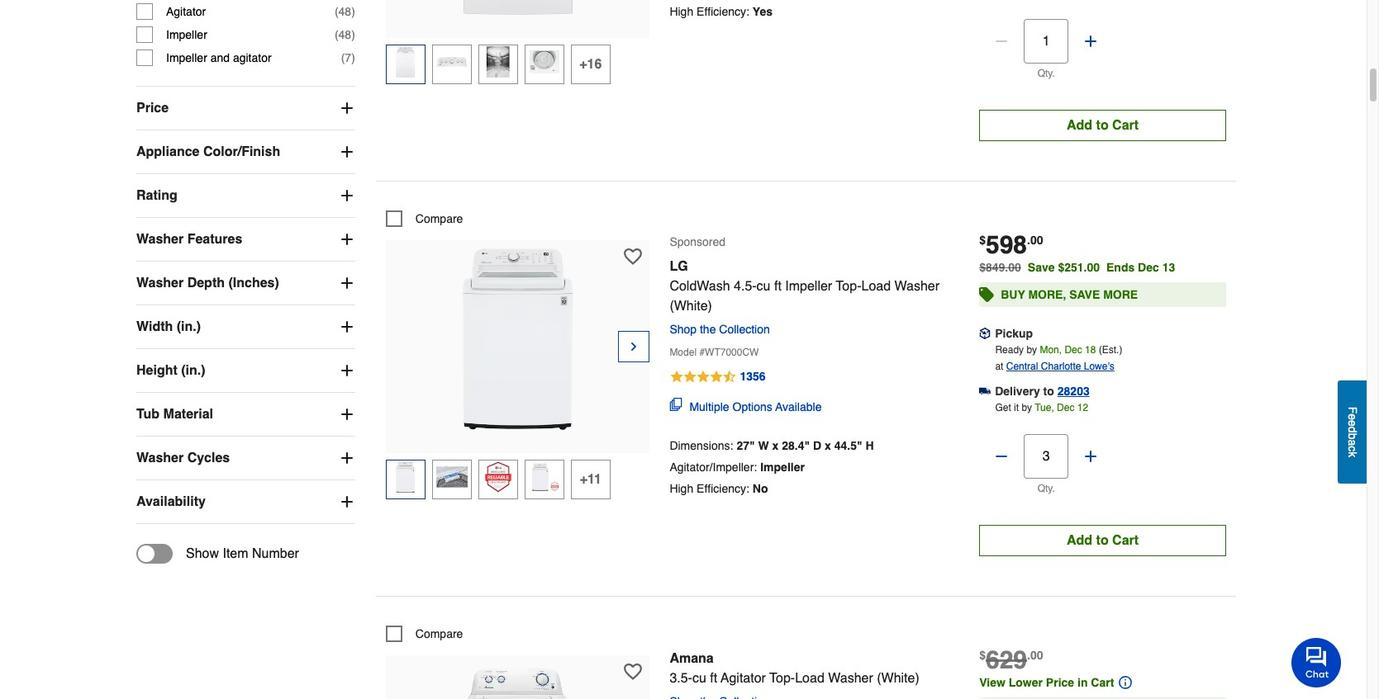Task type: vqa. For each thing, say whether or not it's contained in the screenshot.
plus icon associated with Price
yes



Task type: describe. For each thing, give the bounding box(es) containing it.
qty. for stepper number input field with increment and decrement buttons number field corresponding to minus icon
[[1038, 67, 1055, 79]]

amana
[[670, 652, 714, 667]]

3 gallery item 0 image from the top
[[427, 664, 609, 700]]

multiple options available
[[690, 401, 822, 414]]

it
[[1014, 402, 1019, 414]]

1003201568 element
[[386, 626, 463, 643]]

show item number
[[186, 547, 299, 562]]

shop
[[670, 323, 697, 336]]

7
[[345, 51, 351, 64]]

add for stepper number input field with increment and decrement buttons number field corresponding to minus icon
[[1067, 118, 1093, 133]]

model # wt7000cw
[[670, 347, 759, 358]]

(white) inside the amana 3.5-cu ft agitator top-load washer (white)
[[877, 672, 920, 686]]

availability button
[[136, 481, 355, 524]]

48 for agitator
[[338, 5, 351, 18]]

dimensions:
[[670, 440, 733, 453]]

( for impeller and agitator
[[341, 51, 345, 64]]

minus image
[[993, 33, 1010, 49]]

dec for 13
[[1138, 261, 1159, 274]]

plus image for height (in.)
[[339, 363, 355, 379]]

washer for washer cycles
[[136, 451, 184, 466]]

w
[[758, 440, 769, 453]]

plus image for price
[[339, 100, 355, 116]]

availability
[[136, 495, 206, 510]]

plus image inside "availability" button
[[339, 494, 355, 511]]

more,
[[1028, 288, 1066, 301]]

washer cycles
[[136, 451, 230, 466]]

price button
[[136, 87, 355, 130]]

price inside button
[[1046, 677, 1074, 690]]

central
[[1006, 361, 1038, 372]]

cu inside lg coldwash 4.5-cu ft impeller top-load washer (white)
[[757, 279, 771, 294]]

chevron right image
[[628, 339, 641, 355]]

2 x from the left
[[825, 440, 831, 453]]

add for stepper number input field with increment and decrement buttons number field associated with minus image
[[1067, 534, 1093, 548]]

plus image for rating
[[339, 187, 355, 204]]

d
[[1346, 427, 1359, 434]]

washer features
[[136, 232, 242, 247]]

1 vertical spatial to
[[1043, 385, 1054, 398]]

coldwash
[[670, 279, 730, 294]]

washer for washer depth (inches)
[[136, 276, 184, 291]]

c
[[1346, 447, 1359, 452]]

5013197225 element
[[386, 210, 463, 227]]

$ 629 .00
[[979, 646, 1043, 675]]

wt7000cw
[[705, 347, 759, 358]]

washer depth (inches)
[[136, 276, 279, 291]]

28203 button
[[1058, 383, 1090, 400]]

qty. for stepper number input field with increment and decrement buttons number field associated with minus image
[[1038, 483, 1055, 495]]

h
[[866, 440, 874, 453]]

agitator inside the amana 3.5-cu ft agitator top-load washer (white)
[[721, 672, 766, 686]]

598
[[986, 230, 1027, 259]]

top- inside the amana 3.5-cu ft agitator top-load washer (white)
[[770, 672, 795, 686]]

impeller inside lg coldwash 4.5-cu ft impeller top-load washer (white)
[[785, 279, 832, 294]]

b
[[1346, 434, 1359, 440]]

available
[[775, 401, 822, 414]]

central charlotte lowe's button
[[1006, 358, 1115, 375]]

1 high from the top
[[670, 5, 693, 18]]

f
[[1346, 407, 1359, 414]]

height
[[136, 363, 177, 378]]

agitator
[[233, 51, 272, 64]]

height (in.) button
[[136, 349, 355, 392]]

(in.) for width (in.)
[[177, 320, 201, 335]]

collection
[[719, 323, 770, 336]]

add to cart button for stepper number input field with increment and decrement buttons number field corresponding to minus icon
[[979, 110, 1226, 141]]

chat invite button image
[[1292, 638, 1342, 688]]

savings save $251.00 element
[[1028, 261, 1182, 274]]

1 e from the top
[[1346, 414, 1359, 421]]

cart inside view lower price in cart button
[[1091, 677, 1114, 690]]

washer cycles button
[[136, 437, 355, 480]]

impeller left and
[[166, 51, 207, 64]]

buy more, save more
[[1001, 288, 1138, 301]]

1 x from the left
[[772, 440, 779, 453]]

multiple options available link
[[670, 398, 822, 416]]

impeller inside dimensions: 27" w x  28.4" d x  44.5" h agitator/impeller: impeller high efficiency: no
[[760, 461, 805, 475]]

width (in.)
[[136, 320, 201, 335]]

ft inside the amana 3.5-cu ft agitator top-load washer (white)
[[710, 672, 717, 686]]

impeller up 'impeller and agitator'
[[166, 28, 207, 41]]

tub
[[136, 407, 160, 422]]

appliance
[[136, 144, 200, 159]]

ends dec 13 element
[[1107, 261, 1182, 274]]

ft inside lg coldwash 4.5-cu ft impeller top-load washer (white)
[[774, 279, 782, 294]]

629
[[986, 646, 1027, 675]]

rating button
[[136, 174, 355, 217]]

efficiency: inside dimensions: 27" w x  28.4" d x  44.5" h agitator/impeller: impeller high efficiency: no
[[697, 483, 749, 496]]

dec for 12
[[1057, 402, 1075, 414]]

+11
[[580, 472, 602, 487]]

(est.)
[[1099, 344, 1123, 356]]

3.5-
[[670, 672, 692, 686]]

height (in.)
[[136, 363, 205, 378]]

ready by mon, dec 18 (est.) at central charlotte lowe's
[[995, 344, 1123, 372]]

charlotte
[[1041, 361, 1081, 372]]

color/finish
[[203, 144, 280, 159]]

12
[[1077, 402, 1088, 414]]

was price $849.00 element
[[979, 257, 1028, 274]]

mon,
[[1040, 344, 1062, 356]]

tub material button
[[136, 393, 355, 436]]

) for impeller
[[351, 28, 355, 41]]

stepper number input field with increment and decrement buttons number field for minus image
[[1024, 434, 1069, 479]]

( for agitator
[[335, 5, 338, 18]]

18
[[1085, 344, 1096, 356]]

to for stepper number input field with increment and decrement buttons number field associated with minus image
[[1096, 534, 1109, 548]]

1 vertical spatial by
[[1022, 402, 1032, 414]]

heart outline image
[[624, 248, 642, 266]]

plus image for color/finish
[[339, 144, 355, 160]]

appliance color/finish button
[[136, 130, 355, 173]]

13
[[1162, 261, 1175, 274]]

show
[[186, 547, 219, 562]]

( 7 )
[[341, 51, 355, 64]]

sponsored
[[670, 235, 726, 248]]

f e e d b a c k
[[1346, 407, 1359, 458]]

+16 button
[[571, 44, 611, 84]]



Task type: locate. For each thing, give the bounding box(es) containing it.
1 vertical spatial 48
[[338, 28, 351, 41]]

$849.00
[[979, 261, 1021, 274]]

2 vertical spatial (
[[341, 51, 345, 64]]

get it by tue, dec 12
[[995, 402, 1088, 414]]

plus image for material
[[339, 406, 355, 423]]

cu up "collection"
[[757, 279, 771, 294]]

plus image
[[1083, 33, 1099, 49], [339, 144, 355, 160], [339, 319, 355, 335], [339, 406, 355, 423], [339, 494, 355, 511]]

price up appliance at left top
[[136, 101, 169, 116]]

0 horizontal spatial load
[[795, 672, 825, 686]]

stepper number input field with increment and decrement buttons number field right minus image
[[1024, 434, 1069, 479]]

minus image
[[993, 448, 1010, 465]]

1 vertical spatial (in.)
[[181, 363, 205, 378]]

28.4"
[[782, 440, 810, 453]]

add to cart for stepper number input field with increment and decrement buttons number field corresponding to minus icon
[[1067, 118, 1139, 133]]

0 vertical spatial cart
[[1112, 118, 1139, 133]]

1 vertical spatial add to cart button
[[979, 525, 1226, 557]]

load inside the amana 3.5-cu ft agitator top-load washer (white)
[[795, 672, 825, 686]]

( for impeller
[[335, 28, 338, 41]]

0 vertical spatial .00
[[1027, 234, 1043, 247]]

2 qty. from the top
[[1038, 483, 1055, 495]]

$ for 629
[[979, 649, 986, 662]]

washer for washer features
[[136, 232, 184, 247]]

truck filled image
[[979, 386, 991, 397]]

.00 up was price $849.00 element
[[1027, 234, 1043, 247]]

1 compare from the top
[[415, 212, 463, 225]]

2 vertical spatial cart
[[1091, 677, 1114, 690]]

cycles
[[187, 451, 230, 466]]

shop the collection
[[670, 323, 770, 336]]

compare for 629
[[415, 628, 463, 641]]

add to cart button
[[979, 110, 1226, 141], [979, 525, 1226, 557]]

1 vertical spatial gallery item 0 image
[[427, 248, 609, 430]]

d
[[813, 440, 822, 453]]

0 vertical spatial 48
[[338, 5, 351, 18]]

1 ) from the top
[[351, 5, 355, 18]]

pickup image
[[979, 328, 991, 339]]

k
[[1346, 452, 1359, 458]]

ft right 4.5-
[[774, 279, 782, 294]]

1 efficiency: from the top
[[697, 5, 749, 18]]

number
[[252, 547, 299, 562]]

e up b
[[1346, 421, 1359, 427]]

1 add from the top
[[1067, 118, 1093, 133]]

$ 598 .00
[[979, 230, 1043, 259]]

1 vertical spatial add to cart
[[1067, 534, 1139, 548]]

top- inside lg coldwash 4.5-cu ft impeller top-load washer (white)
[[836, 279, 861, 294]]

tue,
[[1035, 402, 1054, 414]]

lower
[[1009, 677, 1043, 690]]

1 vertical spatial efficiency:
[[697, 483, 749, 496]]

+16
[[579, 57, 602, 72]]

model
[[670, 347, 697, 358]]

to for stepper number input field with increment and decrement buttons number field corresponding to minus icon
[[1096, 118, 1109, 133]]

efficiency: down the agitator/impeller:
[[697, 483, 749, 496]]

x right d
[[825, 440, 831, 453]]

1 horizontal spatial price
[[1046, 677, 1074, 690]]

add to cart for stepper number input field with increment and decrement buttons number field associated with minus image
[[1067, 534, 1139, 548]]

efficiency:
[[697, 5, 749, 18], [697, 483, 749, 496]]

gallery item 0 image
[[427, 0, 609, 15], [427, 248, 609, 430], [427, 664, 609, 700]]

1 horizontal spatial x
[[825, 440, 831, 453]]

impeller and agitator
[[166, 51, 272, 64]]

dec
[[1138, 261, 1159, 274], [1065, 344, 1082, 356], [1057, 402, 1075, 414]]

item
[[223, 547, 248, 562]]

cu
[[757, 279, 771, 294], [692, 672, 706, 686]]

heart outline image
[[624, 663, 642, 681]]

1 horizontal spatial load
[[861, 279, 891, 294]]

ft down amana
[[710, 672, 717, 686]]

delivery to 28203
[[995, 385, 1090, 398]]

f e e d b a c k button
[[1338, 381, 1367, 484]]

1 vertical spatial add
[[1067, 534, 1093, 548]]

) for impeller and agitator
[[351, 51, 355, 64]]

1 gallery item 0 image from the top
[[427, 0, 609, 15]]

(white)
[[670, 299, 712, 314], [877, 672, 920, 686]]

load inside lg coldwash 4.5-cu ft impeller top-load washer (white)
[[861, 279, 891, 294]]

cu inside the amana 3.5-cu ft agitator top-load washer (white)
[[692, 672, 706, 686]]

$ up $849.00
[[979, 234, 986, 247]]

dec left 13
[[1138, 261, 1159, 274]]

the
[[700, 323, 716, 336]]

compare
[[415, 212, 463, 225], [415, 628, 463, 641]]

1 horizontal spatial cu
[[757, 279, 771, 294]]

qty.
[[1038, 67, 1055, 79], [1038, 483, 1055, 495]]

1 add to cart button from the top
[[979, 110, 1226, 141]]

0 vertical spatial top-
[[836, 279, 861, 294]]

1 vertical spatial cu
[[692, 672, 706, 686]]

ready
[[995, 344, 1024, 356]]

show item number element
[[136, 544, 299, 564]]

add to cart
[[1067, 118, 1139, 133], [1067, 534, 1139, 548]]

0 horizontal spatial cu
[[692, 672, 706, 686]]

0 vertical spatial high
[[670, 5, 693, 18]]

2 ( 48 ) from the top
[[335, 28, 355, 41]]

2 vertical spatial to
[[1096, 534, 1109, 548]]

1 vertical spatial compare
[[415, 628, 463, 641]]

add to cart button for stepper number input field with increment and decrement buttons number field associated with minus image
[[979, 525, 1226, 557]]

plus image inside tub material button
[[339, 406, 355, 423]]

shop the collection link
[[670, 323, 777, 336]]

0 vertical spatial efficiency:
[[697, 5, 749, 18]]

48 for impeller
[[338, 28, 351, 41]]

high inside dimensions: 27" w x  28.4" d x  44.5" h agitator/impeller: impeller high efficiency: no
[[670, 483, 693, 496]]

e up d
[[1346, 414, 1359, 421]]

cart for stepper number input field with increment and decrement buttons number field corresponding to minus icon
[[1112, 118, 1139, 133]]

) for agitator
[[351, 5, 355, 18]]

by right it
[[1022, 402, 1032, 414]]

1 stepper number input field with increment and decrement buttons number field from the top
[[1024, 19, 1069, 63]]

1 vertical spatial stepper number input field with increment and decrement buttons number field
[[1024, 434, 1069, 479]]

2 high from the top
[[670, 483, 693, 496]]

.00 inside $ 629 .00
[[1027, 649, 1043, 662]]

$ inside $ 629 .00
[[979, 649, 986, 662]]

(in.) right height
[[181, 363, 205, 378]]

1 vertical spatial ( 48 )
[[335, 28, 355, 41]]

2 vertical spatial )
[[351, 51, 355, 64]]

$ up view
[[979, 649, 986, 662]]

compare inside 1003201568 element
[[415, 628, 463, 641]]

plus image for washer features
[[339, 231, 355, 248]]

1 .00 from the top
[[1027, 234, 1043, 247]]

rating
[[136, 188, 177, 203]]

compare inside the 5013197225 element
[[415, 212, 463, 225]]

1 48 from the top
[[338, 5, 351, 18]]

appliance color/finish
[[136, 144, 280, 159]]

0 vertical spatial compare
[[415, 212, 463, 225]]

1 vertical spatial (
[[335, 28, 338, 41]]

$849.00 save $251.00 ends dec 13
[[979, 261, 1175, 274]]

.00 for 598
[[1027, 234, 1043, 247]]

.00 up lower
[[1027, 649, 1043, 662]]

0 vertical spatial to
[[1096, 118, 1109, 133]]

1356 button
[[670, 367, 960, 387]]

0 horizontal spatial (white)
[[670, 299, 712, 314]]

washer inside "button"
[[136, 232, 184, 247]]

1 vertical spatial agitator
[[721, 672, 766, 686]]

2 add from the top
[[1067, 534, 1093, 548]]

2 vertical spatial dec
[[1057, 402, 1075, 414]]

agitator/impeller:
[[670, 461, 757, 475]]

price inside button
[[136, 101, 169, 116]]

0 vertical spatial cu
[[757, 279, 771, 294]]

depth
[[187, 276, 225, 291]]

plus image
[[339, 100, 355, 116], [339, 187, 355, 204], [339, 231, 355, 248], [339, 275, 355, 292], [339, 363, 355, 379], [1083, 448, 1099, 465], [339, 450, 355, 467]]

1 vertical spatial )
[[351, 28, 355, 41]]

lg coldwash 4.5-cu ft impeller top-load washer (white)
[[670, 259, 940, 314]]

pickup
[[995, 327, 1033, 340]]

0 vertical spatial )
[[351, 5, 355, 18]]

0 vertical spatial stepper number input field with increment and decrement buttons number field
[[1024, 19, 1069, 63]]

in
[[1078, 677, 1088, 690]]

0 vertical spatial ( 48 )
[[335, 5, 355, 18]]

impeller
[[166, 28, 207, 41], [166, 51, 207, 64], [785, 279, 832, 294], [760, 461, 805, 475]]

stepper number input field with increment and decrement buttons number field right minus icon
[[1024, 19, 1069, 63]]

get
[[995, 402, 1011, 414]]

1 vertical spatial cart
[[1112, 534, 1139, 548]]

plus image inside washer depth (inches) button
[[339, 275, 355, 292]]

(in.) right width
[[177, 320, 201, 335]]

0 vertical spatial (
[[335, 5, 338, 18]]

0 vertical spatial add to cart button
[[979, 110, 1226, 141]]

2 add to cart button from the top
[[979, 525, 1226, 557]]

high down the agitator/impeller:
[[670, 483, 693, 496]]

1 vertical spatial (white)
[[877, 672, 920, 686]]

+11 button
[[571, 460, 611, 500]]

add
[[1067, 118, 1093, 133], [1067, 534, 1093, 548]]

thumbnail image
[[390, 46, 421, 78], [436, 46, 468, 78], [482, 46, 514, 78], [529, 46, 560, 78], [390, 462, 421, 493], [436, 462, 468, 493], [482, 462, 514, 493], [529, 462, 560, 493]]

1 vertical spatial save
[[1069, 288, 1100, 301]]

save
[[1028, 261, 1055, 274], [1069, 288, 1100, 301]]

0 vertical spatial agitator
[[166, 5, 206, 18]]

Stepper number input field with increment and decrement buttons number field
[[1024, 19, 1069, 63], [1024, 434, 1069, 479]]

high left yes
[[670, 5, 693, 18]]

plus image for (in.)
[[339, 319, 355, 335]]

plus image for washer cycles
[[339, 450, 355, 467]]

save down $251.00
[[1069, 288, 1100, 301]]

1 vertical spatial ft
[[710, 672, 717, 686]]

1 vertical spatial top-
[[770, 672, 795, 686]]

dec inside ready by mon, dec 18 (est.) at central charlotte lowe's
[[1065, 344, 1082, 356]]

agitator up 'impeller and agitator'
[[166, 5, 206, 18]]

impeller down 28.4" at the bottom of page
[[760, 461, 805, 475]]

$
[[979, 234, 986, 247], [979, 649, 986, 662]]

1 vertical spatial load
[[795, 672, 825, 686]]

plus image inside appliance color/finish button
[[339, 144, 355, 160]]

more
[[1103, 288, 1138, 301]]

1356
[[740, 370, 766, 383]]

1 horizontal spatial top-
[[836, 279, 861, 294]]

2 efficiency: from the top
[[697, 483, 749, 496]]

washer
[[136, 232, 184, 247], [136, 276, 184, 291], [895, 279, 940, 294], [136, 451, 184, 466], [828, 672, 873, 686]]

2 48 from the top
[[338, 28, 351, 41]]

4.5-
[[734, 279, 757, 294]]

view lower price in cart
[[979, 677, 1114, 690]]

impeller right 4.5-
[[785, 279, 832, 294]]

by left mon,
[[1027, 344, 1037, 356]]

plus image inside width (in.) button
[[339, 319, 355, 335]]

cart for stepper number input field with increment and decrement buttons number field associated with minus image
[[1112, 534, 1139, 548]]

compare for 598
[[415, 212, 463, 225]]

.00 for 629
[[1027, 649, 1043, 662]]

no
[[753, 483, 768, 496]]

price left the in
[[1046, 677, 1074, 690]]

2 ) from the top
[[351, 28, 355, 41]]

28203
[[1058, 385, 1090, 398]]

a
[[1346, 440, 1359, 447]]

0 vertical spatial $
[[979, 234, 986, 247]]

(in.) inside height (in.) button
[[181, 363, 205, 378]]

ends
[[1107, 261, 1135, 274]]

2 .00 from the top
[[1027, 649, 1043, 662]]

width (in.) button
[[136, 306, 355, 349]]

agitator right 3.5-
[[721, 672, 766, 686]]

cu down amana
[[692, 672, 706, 686]]

1 vertical spatial .00
[[1027, 649, 1043, 662]]

(in.) inside width (in.) button
[[177, 320, 201, 335]]

1 add to cart from the top
[[1067, 118, 1139, 133]]

by inside ready by mon, dec 18 (est.) at central charlotte lowe's
[[1027, 344, 1037, 356]]

plus image for washer depth (inches)
[[339, 275, 355, 292]]

( 48 ) for impeller
[[335, 28, 355, 41]]

0 horizontal spatial top-
[[770, 672, 795, 686]]

x right w
[[772, 440, 779, 453]]

(white) inside lg coldwash 4.5-cu ft impeller top-load washer (white)
[[670, 299, 712, 314]]

1 vertical spatial high
[[670, 483, 693, 496]]

cart
[[1112, 118, 1139, 133], [1112, 534, 1139, 548], [1091, 677, 1114, 690]]

0 horizontal spatial save
[[1028, 261, 1055, 274]]

(in.)
[[177, 320, 201, 335], [181, 363, 205, 378]]

0 horizontal spatial ft
[[710, 672, 717, 686]]

$ inside $ 598 .00
[[979, 234, 986, 247]]

0 horizontal spatial agitator
[[166, 5, 206, 18]]

2 gallery item 0 image from the top
[[427, 248, 609, 430]]

44.5"
[[834, 440, 862, 453]]

2 add to cart from the top
[[1067, 534, 1139, 548]]

1 ( 48 ) from the top
[[335, 5, 355, 18]]

width
[[136, 320, 173, 335]]

1 horizontal spatial (white)
[[877, 672, 920, 686]]

0 vertical spatial qty.
[[1038, 67, 1055, 79]]

tub material
[[136, 407, 213, 422]]

0 horizontal spatial price
[[136, 101, 169, 116]]

plus image inside washer features "button"
[[339, 231, 355, 248]]

plus image inside height (in.) button
[[339, 363, 355, 379]]

plus image inside price button
[[339, 100, 355, 116]]

agitator
[[166, 5, 206, 18], [721, 672, 766, 686]]

(inches)
[[228, 276, 279, 291]]

#
[[699, 347, 705, 358]]

top-
[[836, 279, 861, 294], [770, 672, 795, 686]]

dec left 18 at right
[[1065, 344, 1082, 356]]

lowe's
[[1084, 361, 1115, 372]]

lg
[[670, 259, 688, 274]]

0 horizontal spatial x
[[772, 440, 779, 453]]

plus image inside washer cycles button
[[339, 450, 355, 467]]

dec left 12
[[1057, 402, 1075, 414]]

1 vertical spatial dec
[[1065, 344, 1082, 356]]

2 e from the top
[[1346, 421, 1359, 427]]

amana 3.5-cu ft agitator top-load washer (white)
[[670, 652, 920, 686]]

(in.) for height (in.)
[[181, 363, 205, 378]]

1 horizontal spatial ft
[[774, 279, 782, 294]]

0 vertical spatial (in.)
[[177, 320, 201, 335]]

1 vertical spatial $
[[979, 649, 986, 662]]

( 48 ) for agitator
[[335, 5, 355, 18]]

2 vertical spatial gallery item 0 image
[[427, 664, 609, 700]]

1 qty. from the top
[[1038, 67, 1055, 79]]

0 vertical spatial gallery item 0 image
[[427, 0, 609, 15]]

view lower price in cart button
[[979, 677, 1134, 691]]

stepper number input field with increment and decrement buttons number field for minus icon
[[1024, 19, 1069, 63]]

washer inside lg coldwash 4.5-cu ft impeller top-load washer (white)
[[895, 279, 940, 294]]

0 vertical spatial add
[[1067, 118, 1093, 133]]

0 vertical spatial ft
[[774, 279, 782, 294]]

0 vertical spatial by
[[1027, 344, 1037, 356]]

actual price $598.00 element
[[979, 230, 1043, 259]]

2 $ from the top
[[979, 649, 986, 662]]

2 stepper number input field with increment and decrement buttons number field from the top
[[1024, 434, 1069, 479]]

.00 inside $ 598 .00
[[1027, 234, 1043, 247]]

27"
[[737, 440, 755, 453]]

$251.00
[[1058, 261, 1100, 274]]

1 vertical spatial price
[[1046, 677, 1074, 690]]

view
[[979, 677, 1006, 690]]

1 vertical spatial qty.
[[1038, 483, 1055, 495]]

delivery
[[995, 385, 1040, 398]]

1 horizontal spatial agitator
[[721, 672, 766, 686]]

tag filled image
[[979, 283, 994, 306]]

1 $ from the top
[[979, 234, 986, 247]]

2 compare from the top
[[415, 628, 463, 641]]

plus image inside "rating" button
[[339, 187, 355, 204]]

washer inside the amana 3.5-cu ft agitator top-load washer (white)
[[828, 672, 873, 686]]

0 vertical spatial (white)
[[670, 299, 712, 314]]

save up more,
[[1028, 261, 1055, 274]]

0 vertical spatial add to cart
[[1067, 118, 1139, 133]]

0 vertical spatial price
[[136, 101, 169, 116]]

.00
[[1027, 234, 1043, 247], [1027, 649, 1043, 662]]

3 ) from the top
[[351, 51, 355, 64]]

)
[[351, 5, 355, 18], [351, 28, 355, 41], [351, 51, 355, 64]]

high efficiency: yes
[[670, 5, 773, 18]]

material
[[163, 407, 213, 422]]

1 horizontal spatial save
[[1069, 288, 1100, 301]]

at
[[995, 361, 1004, 372]]

info image
[[1119, 677, 1132, 690]]

0 vertical spatial load
[[861, 279, 891, 294]]

4.5 stars image
[[670, 367, 766, 387]]

$ for 598
[[979, 234, 986, 247]]

0 vertical spatial save
[[1028, 261, 1055, 274]]

efficiency: left yes
[[697, 5, 749, 18]]

0 vertical spatial dec
[[1138, 261, 1159, 274]]



